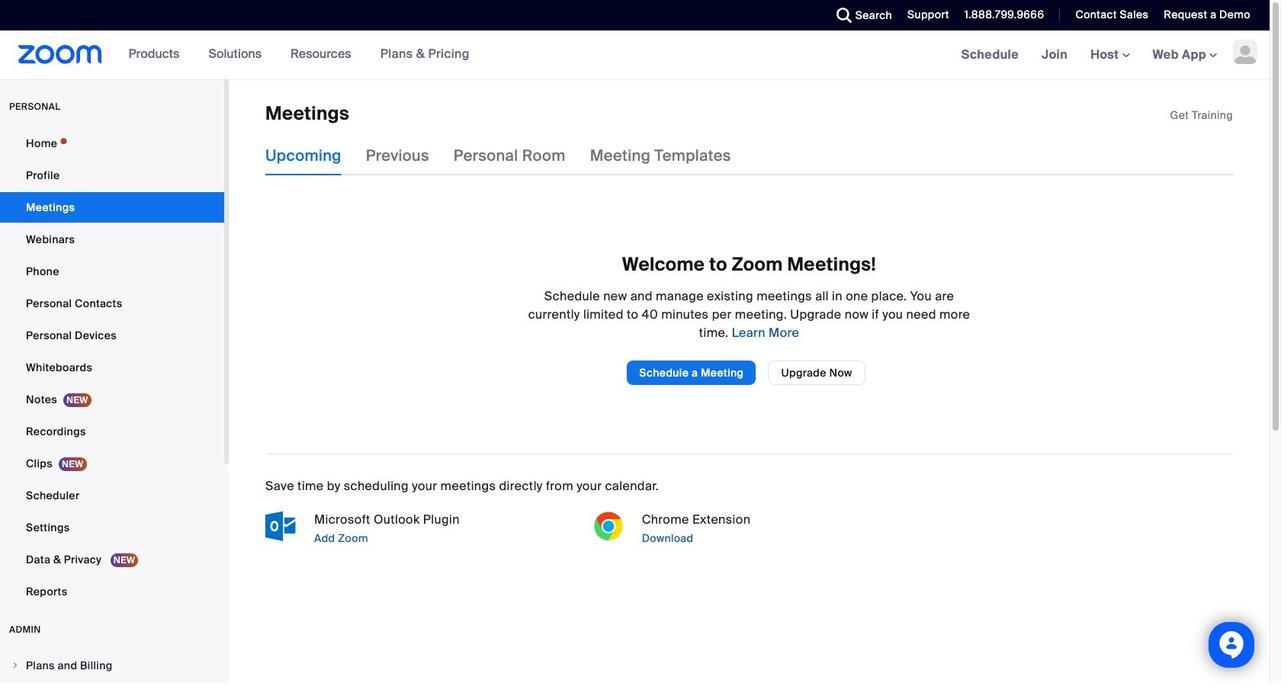 Task type: vqa. For each thing, say whether or not it's contained in the screenshot.
Admin Menu menu
no



Task type: locate. For each thing, give the bounding box(es) containing it.
product information navigation
[[102, 31, 481, 79]]

menu item
[[0, 651, 224, 680]]

banner
[[0, 31, 1270, 80]]

right image
[[11, 661, 20, 670]]

personal menu menu
[[0, 128, 224, 609]]

application
[[1170, 108, 1233, 123]]



Task type: describe. For each thing, give the bounding box(es) containing it.
profile picture image
[[1233, 40, 1258, 64]]

zoom logo image
[[18, 45, 102, 64]]

tabs of meeting tab list
[[265, 136, 756, 176]]

meetings navigation
[[950, 31, 1270, 80]]



